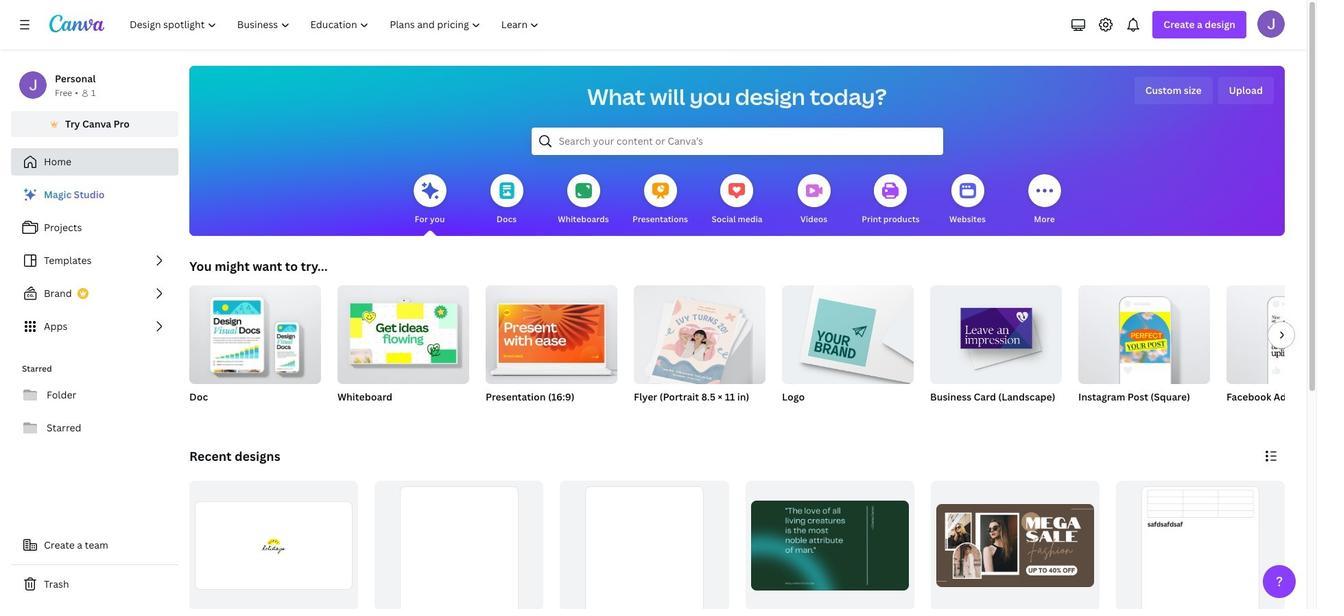 Task type: locate. For each thing, give the bounding box(es) containing it.
None search field
[[531, 128, 943, 155]]

list
[[11, 181, 178, 340]]

Search search field
[[559, 128, 916, 154]]

group
[[189, 280, 321, 421], [189, 280, 321, 384], [338, 280, 469, 421], [338, 280, 469, 384], [486, 280, 618, 421], [486, 280, 618, 384], [634, 280, 766, 421], [634, 280, 766, 389], [1079, 280, 1210, 421], [1079, 280, 1210, 384], [782, 285, 914, 421], [930, 285, 1062, 421], [1227, 285, 1317, 421], [1227, 285, 1317, 384], [189, 481, 358, 609], [375, 481, 544, 609], [560, 481, 729, 609], [746, 481, 914, 609], [931, 481, 1100, 609], [1116, 481, 1285, 609]]



Task type: vqa. For each thing, say whether or not it's contained in the screenshot.
Magic inside the Main menu bar
no



Task type: describe. For each thing, give the bounding box(es) containing it.
top level navigation element
[[121, 11, 551, 38]]

jacob simon image
[[1258, 10, 1285, 38]]



